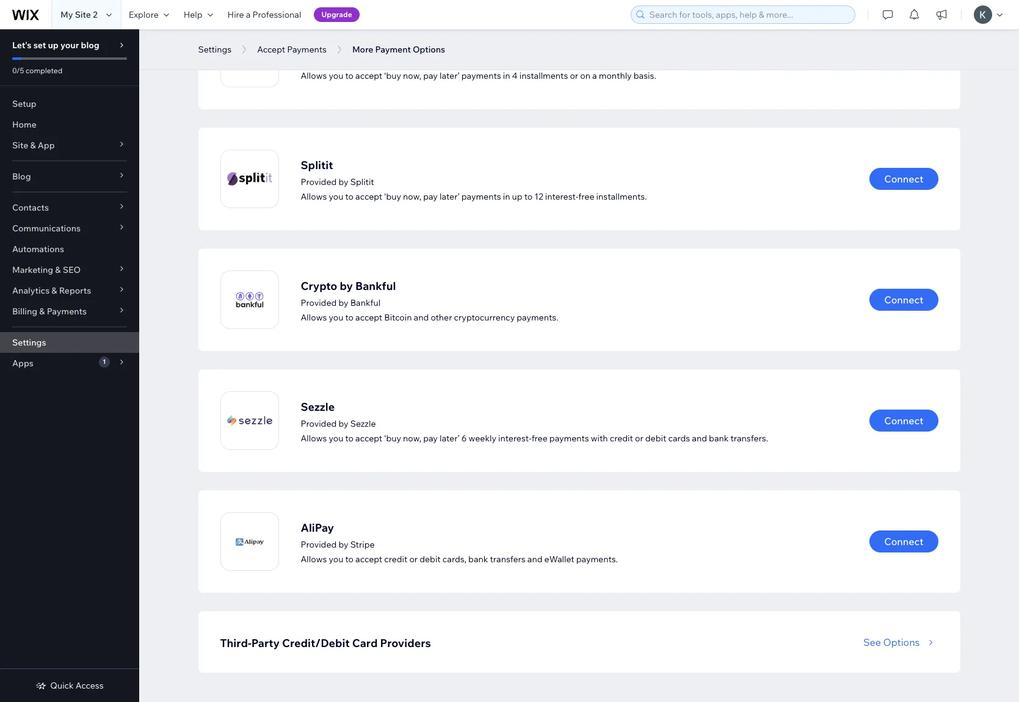 Task type: locate. For each thing, give the bounding box(es) containing it.
you inside klarna provided by klarna allows you to accept 'buy now, pay later' payments in 4 installments or on a monthly basis.
[[329, 70, 343, 81]]

provided
[[301, 55, 337, 66], [301, 176, 337, 187], [301, 297, 337, 308], [301, 418, 337, 429], [301, 539, 337, 550]]

2 provided from the top
[[301, 176, 337, 187]]

by for klarna
[[339, 55, 348, 66]]

in inside splitit provided by splitit allows you to accept 'buy now, pay later' payments in up to 12 interest-free installments.
[[503, 191, 510, 202]]

settings down the help button
[[198, 44, 231, 55]]

& inside billing & payments dropdown button
[[39, 306, 45, 317]]

1 horizontal spatial up
[[512, 191, 522, 202]]

allows inside splitit provided by splitit allows you to accept 'buy now, pay later' payments in up to 12 interest-free installments.
[[301, 191, 327, 202]]

1 you from the top
[[329, 70, 343, 81]]

bank right cards,
[[468, 553, 488, 564]]

0 vertical spatial free
[[578, 191, 594, 202]]

payments.
[[517, 312, 558, 323], [576, 553, 618, 564]]

'buy inside klarna provided by klarna allows you to accept 'buy now, pay later' payments in 4 installments or on a monthly basis.
[[384, 70, 401, 81]]

settings inside button
[[198, 44, 231, 55]]

payments. right ewallet
[[576, 553, 618, 564]]

0/5
[[12, 66, 24, 75]]

2 horizontal spatial or
[[635, 433, 643, 444]]

options right 'see' at the bottom of the page
[[883, 636, 920, 648]]

settings link
[[0, 332, 139, 353]]

1 vertical spatial 'buy
[[384, 191, 401, 202]]

& inside analytics & reports dropdown button
[[51, 285, 57, 296]]

0 vertical spatial in
[[503, 70, 510, 81]]

klarna down more
[[350, 55, 376, 66]]

splitit provided by splitit allows you to accept 'buy now, pay later' payments in up to 12 interest-free installments.
[[301, 158, 647, 202]]

by inside klarna provided by klarna allows you to accept 'buy now, pay later' payments in 4 installments or on a monthly basis.
[[339, 55, 348, 66]]

& left the app
[[30, 140, 36, 151]]

2 you from the top
[[329, 191, 343, 202]]

now,
[[403, 70, 421, 81], [403, 191, 421, 202], [403, 433, 421, 444]]

provided inside alipay provided by stripe allows you to accept credit or debit cards, bank transfers and ewallet payments.
[[301, 539, 337, 550]]

crypto
[[301, 279, 337, 293]]

now, inside splitit provided by splitit allows you to accept 'buy now, pay later' payments in up to 12 interest-free installments.
[[403, 191, 421, 202]]

1 horizontal spatial a
[[592, 70, 597, 81]]

marketing & seo button
[[0, 259, 139, 280]]

interest- right weekly at the bottom of page
[[498, 433, 532, 444]]

2 vertical spatial later'
[[440, 433, 460, 444]]

payments inside klarna provided by klarna allows you to accept 'buy now, pay later' payments in 4 installments or on a monthly basis.
[[461, 70, 501, 81]]

connect button for splitit
[[870, 168, 938, 190]]

or right with
[[635, 433, 643, 444]]

1 pay from the top
[[423, 70, 438, 81]]

more payment options button
[[346, 40, 451, 59]]

0 horizontal spatial options
[[413, 44, 445, 55]]

5 accept from the top
[[355, 553, 382, 564]]

1 vertical spatial or
[[635, 433, 643, 444]]

4 connect button from the top
[[870, 531, 938, 553]]

free left installments.
[[578, 191, 594, 202]]

2 vertical spatial and
[[527, 553, 542, 564]]

4
[[512, 70, 517, 81]]

3 you from the top
[[329, 312, 343, 323]]

1 connect button from the top
[[870, 168, 938, 190]]

1 vertical spatial bank
[[468, 553, 488, 564]]

settings for settings button
[[198, 44, 231, 55]]

2 connect button from the top
[[870, 289, 938, 311]]

1 vertical spatial splitit
[[350, 176, 374, 187]]

accept inside splitit provided by splitit allows you to accept 'buy now, pay later' payments in up to 12 interest-free installments.
[[355, 191, 382, 202]]

settings for settings link
[[12, 337, 46, 348]]

0 vertical spatial now,
[[403, 70, 421, 81]]

1 vertical spatial bankful
[[350, 297, 380, 308]]

accept
[[257, 44, 285, 55]]

1 vertical spatial pay
[[423, 191, 438, 202]]

to inside sezzle provided by sezzle allows you to accept 'buy now, pay later' 6 weekly interest-free payments with credit or debit cards and bank transfers.
[[345, 433, 353, 444]]

0 vertical spatial sezzle
[[301, 400, 335, 414]]

3 allows from the top
[[301, 312, 327, 323]]

pay inside splitit provided by splitit allows you to accept 'buy now, pay later' payments in up to 12 interest-free installments.
[[423, 191, 438, 202]]

2 vertical spatial or
[[409, 553, 418, 564]]

connect button for alipay
[[870, 531, 938, 553]]

setup
[[12, 98, 36, 109]]

credit
[[610, 433, 633, 444], [384, 553, 407, 564]]

1 vertical spatial and
[[692, 433, 707, 444]]

settings inside the sidebar element
[[12, 337, 46, 348]]

provided for splitit
[[301, 176, 337, 187]]

0 horizontal spatial bank
[[468, 553, 488, 564]]

1 vertical spatial debit
[[420, 553, 441, 564]]

interest-
[[545, 191, 578, 202], [498, 433, 532, 444]]

1 vertical spatial now,
[[403, 191, 421, 202]]

3 provided from the top
[[301, 297, 337, 308]]

0 horizontal spatial and
[[414, 312, 429, 323]]

ewallet
[[544, 553, 574, 564]]

marketing & seo
[[12, 264, 81, 275]]

0 vertical spatial pay
[[423, 70, 438, 81]]

credit right with
[[610, 433, 633, 444]]

1 horizontal spatial debit
[[645, 433, 666, 444]]

0 horizontal spatial credit
[[384, 553, 407, 564]]

1 vertical spatial sezzle
[[350, 418, 376, 429]]

2 pay from the top
[[423, 191, 438, 202]]

connect button for crypto by bankful
[[870, 289, 938, 311]]

1 vertical spatial options
[[883, 636, 920, 648]]

up inside the sidebar element
[[48, 40, 59, 51]]

or inside klarna provided by klarna allows you to accept 'buy now, pay later' payments in 4 installments or on a monthly basis.
[[570, 70, 578, 81]]

1 horizontal spatial interest-
[[545, 191, 578, 202]]

1 vertical spatial payments
[[47, 306, 87, 317]]

pay inside klarna provided by klarna allows you to accept 'buy now, pay later' payments in 4 installments or on a monthly basis.
[[423, 70, 438, 81]]

to inside klarna provided by klarna allows you to accept 'buy now, pay later' payments in 4 installments or on a monthly basis.
[[345, 70, 353, 81]]

'buy inside splitit provided by splitit allows you to accept 'buy now, pay later' payments in up to 12 interest-free installments.
[[384, 191, 401, 202]]

free right weekly at the bottom of page
[[532, 433, 548, 444]]

analytics & reports
[[12, 285, 91, 296]]

my site 2
[[60, 9, 98, 20]]

connect button for sezzle
[[870, 410, 938, 432]]

0 vertical spatial debit
[[645, 433, 666, 444]]

allows inside alipay provided by stripe allows you to accept credit or debit cards, bank transfers and ewallet payments.
[[301, 553, 327, 564]]

1 now, from the top
[[403, 70, 421, 81]]

free
[[578, 191, 594, 202], [532, 433, 548, 444]]

interest- right 12
[[545, 191, 578, 202]]

accept inside alipay provided by stripe allows you to accept credit or debit cards, bank transfers and ewallet payments.
[[355, 553, 382, 564]]

5 you from the top
[[329, 553, 343, 564]]

you inside sezzle provided by sezzle allows you to accept 'buy now, pay later' 6 weekly interest-free payments with credit or debit cards and bank transfers.
[[329, 433, 343, 444]]

1 provided from the top
[[301, 55, 337, 66]]

0 horizontal spatial free
[[532, 433, 548, 444]]

debit left cards,
[[420, 553, 441, 564]]

sidebar element
[[0, 29, 139, 702]]

& right billing
[[39, 306, 45, 317]]

1 connect from the top
[[884, 173, 923, 185]]

by inside sezzle provided by sezzle allows you to accept 'buy now, pay later' 6 weekly interest-free payments with credit or debit cards and bank transfers.
[[339, 418, 348, 429]]

0 vertical spatial interest-
[[545, 191, 578, 202]]

by
[[339, 55, 348, 66], [339, 176, 348, 187], [340, 279, 353, 293], [339, 297, 348, 308], [339, 418, 348, 429], [339, 539, 348, 550]]

1 vertical spatial later'
[[440, 191, 460, 202]]

a
[[246, 9, 251, 20], [592, 70, 597, 81]]

1 vertical spatial site
[[12, 140, 28, 151]]

5 allows from the top
[[301, 553, 327, 564]]

options inside 'button'
[[413, 44, 445, 55]]

with
[[591, 433, 608, 444]]

and left ewallet
[[527, 553, 542, 564]]

allows inside klarna provided by klarna allows you to accept 'buy now, pay later' payments in 4 installments or on a monthly basis.
[[301, 70, 327, 81]]

1 horizontal spatial klarna
[[350, 55, 376, 66]]

& inside marketing & seo popup button
[[55, 264, 61, 275]]

1 vertical spatial settings
[[12, 337, 46, 348]]

now, for splitit
[[403, 191, 421, 202]]

sezzle
[[301, 400, 335, 414], [350, 418, 376, 429]]

site left 2
[[75, 9, 91, 20]]

by inside alipay provided by stripe allows you to accept credit or debit cards, bank transfers and ewallet payments.
[[339, 539, 348, 550]]

& for site
[[30, 140, 36, 151]]

automations
[[12, 244, 64, 255]]

home link
[[0, 114, 139, 135]]

bankful
[[355, 279, 396, 293], [350, 297, 380, 308]]

provided for klarna
[[301, 55, 337, 66]]

1
[[103, 358, 106, 366]]

later' for klarna
[[440, 70, 460, 81]]

up left 12
[[512, 191, 522, 202]]

& for analytics
[[51, 285, 57, 296]]

3 connect button from the top
[[870, 410, 938, 432]]

2 horizontal spatial and
[[692, 433, 707, 444]]

reports
[[59, 285, 91, 296]]

1 in from the top
[[503, 70, 510, 81]]

settings up apps
[[12, 337, 46, 348]]

2 vertical spatial payments
[[549, 433, 589, 444]]

4 accept from the top
[[355, 433, 382, 444]]

payments left with
[[549, 433, 589, 444]]

payments right accept
[[287, 44, 327, 55]]

site & app
[[12, 140, 55, 151]]

to for alipay
[[345, 553, 353, 564]]

2 vertical spatial pay
[[423, 433, 438, 444]]

0 vertical spatial and
[[414, 312, 429, 323]]

or left cards,
[[409, 553, 418, 564]]

1 vertical spatial free
[[532, 433, 548, 444]]

to inside alipay provided by stripe allows you to accept credit or debit cards, bank transfers and ewallet payments.
[[345, 553, 353, 564]]

in inside klarna provided by klarna allows you to accept 'buy now, pay later' payments in 4 installments or on a monthly basis.
[[503, 70, 510, 81]]

0 horizontal spatial klarna
[[301, 37, 335, 51]]

payments down analytics & reports dropdown button
[[47, 306, 87, 317]]

1 vertical spatial payments.
[[576, 553, 618, 564]]

1 horizontal spatial options
[[883, 636, 920, 648]]

by for sezzle
[[339, 418, 348, 429]]

payments inside splitit provided by splitit allows you to accept 'buy now, pay later' payments in up to 12 interest-free installments.
[[461, 191, 501, 202]]

'buy for splitit
[[384, 191, 401, 202]]

or inside sezzle provided by sezzle allows you to accept 'buy now, pay later' 6 weekly interest-free payments with credit or debit cards and bank transfers.
[[635, 433, 643, 444]]

2 vertical spatial 'buy
[[384, 433, 401, 444]]

by for splitit
[[339, 176, 348, 187]]

weekly
[[469, 433, 496, 444]]

settings
[[198, 44, 231, 55], [12, 337, 46, 348]]

provided inside splitit provided by splitit allows you to accept 'buy now, pay later' payments in up to 12 interest-free installments.
[[301, 176, 337, 187]]

payments left 12
[[461, 191, 501, 202]]

1 vertical spatial in
[[503, 191, 510, 202]]

pay for splitit
[[423, 191, 438, 202]]

up right "set"
[[48, 40, 59, 51]]

accept inside klarna provided by klarna allows you to accept 'buy now, pay later' payments in 4 installments or on a monthly basis.
[[355, 70, 382, 81]]

pay
[[423, 70, 438, 81], [423, 191, 438, 202], [423, 433, 438, 444]]

2 'buy from the top
[[384, 191, 401, 202]]

0 vertical spatial options
[[413, 44, 445, 55]]

bank
[[709, 433, 729, 444], [468, 553, 488, 564]]

accept
[[355, 70, 382, 81], [355, 191, 382, 202], [355, 312, 382, 323], [355, 433, 382, 444], [355, 553, 382, 564]]

0 horizontal spatial site
[[12, 140, 28, 151]]

1 horizontal spatial payments
[[287, 44, 327, 55]]

debit left the cards
[[645, 433, 666, 444]]

access
[[76, 680, 104, 691]]

1 allows from the top
[[301, 70, 327, 81]]

2 allows from the top
[[301, 191, 327, 202]]

up inside splitit provided by splitit allows you to accept 'buy now, pay later' payments in up to 12 interest-free installments.
[[512, 191, 522, 202]]

now, for klarna
[[403, 70, 421, 81]]

1 accept from the top
[[355, 70, 382, 81]]

payments left 4
[[461, 70, 501, 81]]

and inside crypto by bankful provided by bankful allows you to accept bitcoin and other cryptocurrency payments.
[[414, 312, 429, 323]]

later' inside klarna provided by klarna allows you to accept 'buy now, pay later' payments in 4 installments or on a monthly basis.
[[440, 70, 460, 81]]

'buy
[[384, 70, 401, 81], [384, 191, 401, 202], [384, 433, 401, 444]]

3 'buy from the top
[[384, 433, 401, 444]]

you for sezzle
[[329, 433, 343, 444]]

bank inside alipay provided by stripe allows you to accept credit or debit cards, bank transfers and ewallet payments.
[[468, 553, 488, 564]]

4 allows from the top
[[301, 433, 327, 444]]

4 you from the top
[[329, 433, 343, 444]]

analytics
[[12, 285, 50, 296]]

to for klarna
[[345, 70, 353, 81]]

bank left transfers.
[[709, 433, 729, 444]]

now, inside sezzle provided by sezzle allows you to accept 'buy now, pay later' 6 weekly interest-free payments with credit or debit cards and bank transfers.
[[403, 433, 421, 444]]

in
[[503, 70, 510, 81], [503, 191, 510, 202]]

1 horizontal spatial credit
[[610, 433, 633, 444]]

connect
[[884, 173, 923, 185], [884, 294, 923, 306], [884, 415, 923, 427], [884, 535, 923, 548]]

or left on
[[570, 70, 578, 81]]

payments
[[461, 70, 501, 81], [461, 191, 501, 202], [549, 433, 589, 444]]

provided inside sezzle provided by sezzle allows you to accept 'buy now, pay later' 6 weekly interest-free payments with credit or debit cards and bank transfers.
[[301, 418, 337, 429]]

klarna
[[301, 37, 335, 51], [350, 55, 376, 66]]

1 vertical spatial payments
[[461, 191, 501, 202]]

options right payment
[[413, 44, 445, 55]]

0 vertical spatial klarna
[[301, 37, 335, 51]]

hire a professional
[[228, 9, 301, 20]]

3 connect from the top
[[884, 415, 923, 427]]

explore
[[129, 9, 159, 20]]

in left 12
[[503, 191, 510, 202]]

cards,
[[443, 553, 466, 564]]

upgrade
[[321, 10, 352, 19]]

0 vertical spatial payments
[[287, 44, 327, 55]]

0 horizontal spatial debit
[[420, 553, 441, 564]]

0 horizontal spatial up
[[48, 40, 59, 51]]

1 horizontal spatial sezzle
[[350, 418, 376, 429]]

and right the cards
[[692, 433, 707, 444]]

2 in from the top
[[503, 191, 510, 202]]

cards
[[668, 433, 690, 444]]

by inside splitit provided by splitit allows you to accept 'buy now, pay later' payments in up to 12 interest-free installments.
[[339, 176, 348, 187]]

site
[[75, 9, 91, 20], [12, 140, 28, 151]]

allows for sezzle
[[301, 433, 327, 444]]

site inside 'popup button'
[[12, 140, 28, 151]]

0 horizontal spatial a
[[246, 9, 251, 20]]

debit
[[645, 433, 666, 444], [420, 553, 441, 564]]

site down home
[[12, 140, 28, 151]]

2 vertical spatial now,
[[403, 433, 421, 444]]

you inside alipay provided by stripe allows you to accept credit or debit cards, bank transfers and ewallet payments.
[[329, 553, 343, 564]]

app
[[38, 140, 55, 151]]

later'
[[440, 70, 460, 81], [440, 191, 460, 202], [440, 433, 460, 444]]

2 accept from the top
[[355, 191, 382, 202]]

klarna down upgrade button
[[301, 37, 335, 51]]

allows inside crypto by bankful provided by bankful allows you to accept bitcoin and other cryptocurrency payments.
[[301, 312, 327, 323]]

pay inside sezzle provided by sezzle allows you to accept 'buy now, pay later' 6 weekly interest-free payments with credit or debit cards and bank transfers.
[[423, 433, 438, 444]]

on
[[580, 70, 590, 81]]

'buy inside sezzle provided by sezzle allows you to accept 'buy now, pay later' 6 weekly interest-free payments with credit or debit cards and bank transfers.
[[384, 433, 401, 444]]

0 vertical spatial credit
[[610, 433, 633, 444]]

4 connect from the top
[[884, 535, 923, 548]]

0 vertical spatial payments
[[461, 70, 501, 81]]

0 horizontal spatial payments.
[[517, 312, 558, 323]]

1 vertical spatial a
[[592, 70, 597, 81]]

0 vertical spatial later'
[[440, 70, 460, 81]]

in left 4
[[503, 70, 510, 81]]

a right hire
[[246, 9, 251, 20]]

& left the reports
[[51, 285, 57, 296]]

3 pay from the top
[[423, 433, 438, 444]]

1 later' from the top
[[440, 70, 460, 81]]

2 later' from the top
[[440, 191, 460, 202]]

0 horizontal spatial settings
[[12, 337, 46, 348]]

accept inside sezzle provided by sezzle allows you to accept 'buy now, pay later' 6 weekly interest-free payments with credit or debit cards and bank transfers.
[[355, 433, 382, 444]]

set
[[33, 40, 46, 51]]

1 vertical spatial klarna
[[350, 55, 376, 66]]

2 now, from the top
[[403, 191, 421, 202]]

5 provided from the top
[[301, 539, 337, 550]]

later' inside sezzle provided by sezzle allows you to accept 'buy now, pay later' 6 weekly interest-free payments with credit or debit cards and bank transfers.
[[440, 433, 460, 444]]

allows inside sezzle provided by sezzle allows you to accept 'buy now, pay later' 6 weekly interest-free payments with credit or debit cards and bank transfers.
[[301, 433, 327, 444]]

1 'buy from the top
[[384, 70, 401, 81]]

and left the other in the left of the page
[[414, 312, 429, 323]]

1 horizontal spatial free
[[578, 191, 594, 202]]

a right on
[[592, 70, 597, 81]]

3 accept from the top
[[355, 312, 382, 323]]

pay for sezzle
[[423, 433, 438, 444]]

credit left cards,
[[384, 553, 407, 564]]

home
[[12, 119, 37, 130]]

payments. right cryptocurrency
[[517, 312, 558, 323]]

1 horizontal spatial payments.
[[576, 553, 618, 564]]

payments inside button
[[287, 44, 327, 55]]

0 vertical spatial or
[[570, 70, 578, 81]]

& inside site & app 'popup button'
[[30, 140, 36, 151]]

0 vertical spatial settings
[[198, 44, 231, 55]]

0 vertical spatial 'buy
[[384, 70, 401, 81]]

accept inside crypto by bankful provided by bankful allows you to accept bitcoin and other cryptocurrency payments.
[[355, 312, 382, 323]]

and inside sezzle provided by sezzle allows you to accept 'buy now, pay later' 6 weekly interest-free payments with credit or debit cards and bank transfers.
[[692, 433, 707, 444]]

billing & payments
[[12, 306, 87, 317]]

quick access
[[50, 680, 104, 691]]

1 horizontal spatial and
[[527, 553, 542, 564]]

or
[[570, 70, 578, 81], [635, 433, 643, 444], [409, 553, 418, 564]]

1 horizontal spatial splitit
[[350, 176, 374, 187]]

&
[[30, 140, 36, 151], [55, 264, 61, 275], [51, 285, 57, 296], [39, 306, 45, 317]]

see
[[863, 636, 881, 648]]

0 vertical spatial up
[[48, 40, 59, 51]]

accept for klarna
[[355, 70, 382, 81]]

0 vertical spatial payments.
[[517, 312, 558, 323]]

0 horizontal spatial interest-
[[498, 433, 532, 444]]

3 now, from the top
[[403, 433, 421, 444]]

blog button
[[0, 166, 139, 187]]

0 vertical spatial bank
[[709, 433, 729, 444]]

1 horizontal spatial or
[[570, 70, 578, 81]]

you inside splitit provided by splitit allows you to accept 'buy now, pay later' payments in up to 12 interest-free installments.
[[329, 191, 343, 202]]

later' inside splitit provided by splitit allows you to accept 'buy now, pay later' payments in up to 12 interest-free installments.
[[440, 191, 460, 202]]

1 horizontal spatial settings
[[198, 44, 231, 55]]

0 horizontal spatial or
[[409, 553, 418, 564]]

0 horizontal spatial payments
[[47, 306, 87, 317]]

provided inside klarna provided by klarna allows you to accept 'buy now, pay later' payments in 4 installments or on a monthly basis.
[[301, 55, 337, 66]]

& left seo
[[55, 264, 61, 275]]

0 horizontal spatial splitit
[[301, 158, 333, 172]]

1 vertical spatial credit
[[384, 553, 407, 564]]

0 vertical spatial a
[[246, 9, 251, 20]]

now, inside klarna provided by klarna allows you to accept 'buy now, pay later' payments in 4 installments or on a monthly basis.
[[403, 70, 421, 81]]

1 vertical spatial up
[[512, 191, 522, 202]]

card
[[352, 636, 378, 650]]

1 horizontal spatial site
[[75, 9, 91, 20]]

2 connect from the top
[[884, 294, 923, 306]]

4 provided from the top
[[301, 418, 337, 429]]

alipay
[[301, 521, 334, 535]]

installments.
[[596, 191, 647, 202]]

1 vertical spatial interest-
[[498, 433, 532, 444]]

in for splitit
[[503, 191, 510, 202]]

1 horizontal spatial bank
[[709, 433, 729, 444]]

3 later' from the top
[[440, 433, 460, 444]]



Task type: vqa. For each thing, say whether or not it's contained in the screenshot.
Orders
no



Task type: describe. For each thing, give the bounding box(es) containing it.
or inside alipay provided by stripe allows you to accept credit or debit cards, bank transfers and ewallet payments.
[[409, 553, 418, 564]]

let's set up your blog
[[12, 40, 99, 51]]

allows for splitit
[[301, 191, 327, 202]]

marketing
[[12, 264, 53, 275]]

settings button
[[192, 40, 238, 59]]

2
[[93, 9, 98, 20]]

connect for sezzle
[[884, 415, 923, 427]]

payments. inside alipay provided by stripe allows you to accept credit or debit cards, bank transfers and ewallet payments.
[[576, 553, 618, 564]]

site & app button
[[0, 135, 139, 156]]

contacts
[[12, 202, 49, 213]]

options inside "button"
[[883, 636, 920, 648]]

other
[[431, 312, 452, 323]]

blog
[[12, 171, 31, 182]]

billing
[[12, 306, 37, 317]]

a inside klarna provided by klarna allows you to accept 'buy now, pay later' payments in 4 installments or on a monthly basis.
[[592, 70, 597, 81]]

interest- inside splitit provided by splitit allows you to accept 'buy now, pay later' payments in up to 12 interest-free installments.
[[545, 191, 578, 202]]

automations link
[[0, 239, 139, 259]]

seo
[[63, 264, 81, 275]]

apps
[[12, 358, 33, 369]]

& for marketing
[[55, 264, 61, 275]]

payments. inside crypto by bankful provided by bankful allows you to accept bitcoin and other cryptocurrency payments.
[[517, 312, 558, 323]]

connect for splitit
[[884, 173, 923, 185]]

stripe
[[350, 539, 375, 550]]

debit inside sezzle provided by sezzle allows you to accept 'buy now, pay later' 6 weekly interest-free payments with credit or debit cards and bank transfers.
[[645, 433, 666, 444]]

payment
[[375, 44, 411, 55]]

hire a professional link
[[220, 0, 309, 29]]

now, for sezzle
[[403, 433, 421, 444]]

Search for tools, apps, help & more... field
[[646, 6, 851, 23]]

later' for splitit
[[440, 191, 460, 202]]

credit inside sezzle provided by sezzle allows you to accept 'buy now, pay later' 6 weekly interest-free payments with credit or debit cards and bank transfers.
[[610, 433, 633, 444]]

provided for sezzle
[[301, 418, 337, 429]]

allows for klarna
[[301, 70, 327, 81]]

cryptocurrency
[[454, 312, 515, 323]]

'buy for sezzle
[[384, 433, 401, 444]]

0 vertical spatial bankful
[[355, 279, 396, 293]]

sezzle provided by sezzle allows you to accept 'buy now, pay later' 6 weekly interest-free payments with credit or debit cards and bank transfers.
[[301, 400, 768, 444]]

payments inside dropdown button
[[47, 306, 87, 317]]

see options
[[863, 636, 920, 648]]

billing & payments button
[[0, 301, 139, 322]]

pay for klarna
[[423, 70, 438, 81]]

'buy for klarna
[[384, 70, 401, 81]]

help
[[184, 9, 202, 20]]

party
[[251, 636, 280, 650]]

quick
[[50, 680, 74, 691]]

later' for sezzle
[[440, 433, 460, 444]]

6
[[461, 433, 467, 444]]

to for sezzle
[[345, 433, 353, 444]]

bitcoin
[[384, 312, 412, 323]]

credit/debit
[[282, 636, 350, 650]]

providers
[[380, 636, 431, 650]]

analytics & reports button
[[0, 280, 139, 301]]

contacts button
[[0, 197, 139, 218]]

communications
[[12, 223, 81, 234]]

& for billing
[[39, 306, 45, 317]]

my
[[60, 9, 73, 20]]

klarna provided by klarna allows you to accept 'buy now, pay later' payments in 4 installments or on a monthly basis.
[[301, 37, 656, 81]]

your
[[60, 40, 79, 51]]

payments inside sezzle provided by sezzle allows you to accept 'buy now, pay later' 6 weekly interest-free payments with credit or debit cards and bank transfers.
[[549, 433, 589, 444]]

quick access button
[[36, 680, 104, 691]]

payments for klarna
[[461, 70, 501, 81]]

accept payments
[[257, 44, 327, 55]]

basis.
[[634, 70, 656, 81]]

12
[[534, 191, 543, 202]]

alipay provided by stripe allows you to accept credit or debit cards, bank transfers and ewallet payments.
[[301, 521, 618, 564]]

accept for sezzle
[[355, 433, 382, 444]]

upgrade button
[[314, 7, 359, 22]]

completed
[[26, 66, 62, 75]]

0/5 completed
[[12, 66, 62, 75]]

by for alipay
[[339, 539, 348, 550]]

to for splitit
[[345, 191, 353, 202]]

0 vertical spatial splitit
[[301, 158, 333, 172]]

crypto by bankful provided by bankful allows you to accept bitcoin and other cryptocurrency payments.
[[301, 279, 558, 323]]

let's
[[12, 40, 31, 51]]

more payment options
[[352, 44, 445, 55]]

0 vertical spatial site
[[75, 9, 91, 20]]

you for klarna
[[329, 70, 343, 81]]

provided inside crypto by bankful provided by bankful allows you to accept bitcoin and other cryptocurrency payments.
[[301, 297, 337, 308]]

more
[[352, 44, 373, 55]]

debit inside alipay provided by stripe allows you to accept credit or debit cards, bank transfers and ewallet payments.
[[420, 553, 441, 564]]

payments for splitit
[[461, 191, 501, 202]]

to inside crypto by bankful provided by bankful allows you to accept bitcoin and other cryptocurrency payments.
[[345, 312, 353, 323]]

monthly
[[599, 70, 632, 81]]

installments
[[519, 70, 568, 81]]

communications button
[[0, 218, 139, 239]]

connect for crypto by bankful
[[884, 294, 923, 306]]

credit inside alipay provided by stripe allows you to accept credit or debit cards, bank transfers and ewallet payments.
[[384, 553, 407, 564]]

in for klarna
[[503, 70, 510, 81]]

connect for alipay
[[884, 535, 923, 548]]

third-
[[220, 636, 251, 650]]

free inside splitit provided by splitit allows you to accept 'buy now, pay later' payments in up to 12 interest-free installments.
[[578, 191, 594, 202]]

interest- inside sezzle provided by sezzle allows you to accept 'buy now, pay later' 6 weekly interest-free payments with credit or debit cards and bank transfers.
[[498, 433, 532, 444]]

you inside crypto by bankful provided by bankful allows you to accept bitcoin and other cryptocurrency payments.
[[329, 312, 343, 323]]

see options button
[[863, 635, 938, 649]]

transfers
[[490, 553, 525, 564]]

you for splitit
[[329, 191, 343, 202]]

accept payments button
[[251, 40, 333, 59]]

blog
[[81, 40, 99, 51]]

help button
[[176, 0, 220, 29]]

accept for splitit
[[355, 191, 382, 202]]

third-party credit/debit card providers
[[220, 636, 431, 650]]

free inside sezzle provided by sezzle allows you to accept 'buy now, pay later' 6 weekly interest-free payments with credit or debit cards and bank transfers.
[[532, 433, 548, 444]]

setup link
[[0, 93, 139, 114]]

a inside hire a professional link
[[246, 9, 251, 20]]

transfers.
[[730, 433, 768, 444]]

0 horizontal spatial sezzle
[[301, 400, 335, 414]]

and inside alipay provided by stripe allows you to accept credit or debit cards, bank transfers and ewallet payments.
[[527, 553, 542, 564]]

hire
[[228, 9, 244, 20]]

professional
[[253, 9, 301, 20]]

bank inside sezzle provided by sezzle allows you to accept 'buy now, pay later' 6 weekly interest-free payments with credit or debit cards and bank transfers.
[[709, 433, 729, 444]]



